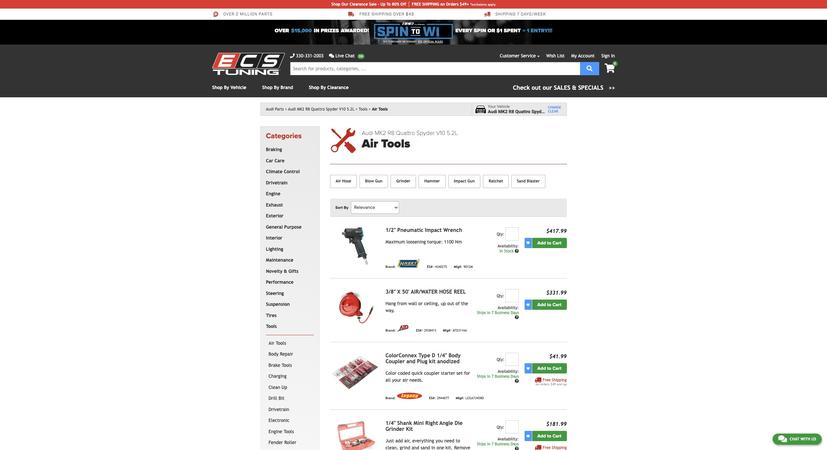 Task type: vqa. For each thing, say whether or not it's contained in the screenshot.
Pneumatic
yes



Task type: locate. For each thing, give the bounding box(es) containing it.
or right "wall"
[[419, 301, 423, 307]]

add
[[538, 240, 546, 246], [538, 302, 546, 308], [538, 366, 546, 372], [538, 434, 546, 439]]

es#2944077 - lega73458d - colorconnex type d 1/4" body coupler and plug kit anodized - color coded quick coupler starter set for all your air needs. - legacy mfg. co. - audi bmw volkswagen mercedes benz mini porsche image
[[330, 353, 380, 391]]

over left 2
[[223, 12, 235, 17]]

mfg#:
[[454, 265, 462, 269], [443, 329, 452, 333], [456, 397, 464, 400]]

clean
[[269, 385, 280, 390]]

kit
[[406, 426, 413, 433]]

spin
[[474, 27, 486, 34]]

80%
[[392, 2, 399, 7]]

1 horizontal spatial gun
[[468, 179, 475, 184]]

up right clean
[[282, 385, 287, 390]]

r8 inside audi mk2 r8 quattro spyder v10 5.2l air tools
[[388, 129, 395, 137]]

chat right live
[[345, 53, 355, 58]]

v10 inside audi mk2 r8 quattro spyder v10 5.2l air tools
[[436, 129, 445, 137]]

cart down $331.99
[[553, 302, 562, 308]]

1 vertical spatial and
[[557, 383, 562, 387]]

by up audi mk2 r8 quattro spyder v10 5.2l link at the top of the page
[[321, 85, 326, 90]]

1 vertical spatial mfg#:
[[443, 329, 452, 333]]

2 availability: from the top
[[498, 306, 519, 311]]

drivetrain link down control
[[265, 178, 313, 189]]

up
[[381, 2, 386, 7], [282, 385, 287, 390]]

3 availability: from the top
[[498, 370, 519, 374]]

by left brand
[[274, 85, 279, 90]]

7 for third question circle icon
[[492, 442, 494, 447]]

1 horizontal spatial body
[[449, 353, 461, 359]]

2 qty: from the top
[[497, 294, 505, 299]]

1 question circle image from the top
[[515, 316, 519, 320]]

categories
[[266, 132, 302, 140]]

to down "$417.99"
[[547, 240, 552, 246]]

$49 inside 'free shipping on orders $49 and up'
[[551, 383, 556, 387]]

2 days from the top
[[511, 375, 519, 379]]

1/2"
[[386, 227, 396, 233]]

audi inside audi mk2 r8 quattro spyder v10 5.2l air tools
[[362, 129, 373, 137]]

es#: left 4340272
[[427, 265, 434, 269]]

on inside 'free shipping on orders $49 and up'
[[536, 383, 539, 387]]

1 vertical spatial 1/4"
[[386, 421, 396, 427]]

hammer link
[[419, 175, 446, 188]]

4 availability: from the top
[[498, 437, 519, 442]]

& inside category navigation element
[[284, 269, 287, 274]]

vehicle down "ecs tuning" image
[[231, 85, 246, 90]]

add to wish list image for $41.99
[[527, 367, 530, 370]]

engine inside engine tools link
[[269, 429, 282, 435]]

drivetrain inside tools subcategories element
[[269, 407, 289, 412]]

blow gun
[[365, 179, 383, 184]]

0 horizontal spatial body
[[269, 352, 279, 357]]

audi mk2 r8 quattro spyder v10 5.2l air tools
[[362, 129, 458, 151]]

1 vertical spatial question circle image
[[515, 379, 519, 383]]

starter
[[441, 371, 455, 376]]

1 vertical spatial days
[[511, 375, 519, 379]]

brand: left atd tools - corporate logo on the left of page
[[386, 329, 396, 333]]

suspension
[[266, 302, 290, 307]]

es#: left the 2944077
[[429, 397, 436, 400]]

blow gun link
[[360, 175, 388, 188]]

clearance up audi mk2 r8 quattro spyder v10 5.2l link at the top of the page
[[327, 85, 349, 90]]

add to cart down $331.99
[[538, 302, 562, 308]]

1 horizontal spatial v10
[[436, 129, 445, 137]]

1 cart from the top
[[553, 240, 562, 246]]

in for question circle icon related to $41.99
[[487, 375, 491, 379]]

brand: for 3/8" x 50' air/water hose reel
[[386, 329, 396, 333]]

2 horizontal spatial v10
[[547, 109, 555, 114]]

see
[[418, 40, 423, 43]]

v10 for audi mk2 r8 quattro spyder v10 5.2l air tools
[[436, 129, 445, 137]]

comments image
[[329, 54, 334, 58]]

0 vertical spatial business
[[495, 311, 510, 315]]

1 add to cart from the top
[[538, 240, 562, 246]]

1 horizontal spatial up
[[563, 383, 567, 387]]

1 horizontal spatial vehicle
[[497, 104, 510, 109]]

add for $181.99
[[538, 434, 546, 439]]

2 vertical spatial add to wish list image
[[527, 435, 530, 438]]

engine
[[266, 191, 280, 197], [269, 429, 282, 435]]

body up brake
[[269, 352, 279, 357]]

1 add to wish list image from the top
[[527, 303, 530, 307]]

2 add from the top
[[538, 302, 546, 308]]

hammer
[[424, 179, 440, 184]]

free down shop our clearance sale - up to 80% off
[[360, 12, 370, 17]]

1 vertical spatial clearance
[[327, 85, 349, 90]]

$41.99
[[549, 354, 567, 360]]

free shipping on orders $49 and up
[[536, 378, 567, 387]]

chat inside "link"
[[790, 437, 800, 442]]

body inside tools subcategories element
[[269, 352, 279, 357]]

0 vertical spatial up
[[381, 2, 386, 7]]

brand: down all
[[386, 397, 396, 400]]

add to wish list image for $331.99
[[527, 303, 530, 307]]

change link
[[548, 105, 561, 109]]

1 horizontal spatial over
[[275, 27, 289, 34]]

1 vertical spatial or
[[419, 301, 423, 307]]

and left sand
[[412, 446, 419, 450]]

in
[[314, 27, 319, 34], [487, 311, 491, 315], [487, 375, 491, 379], [487, 442, 491, 447], [432, 446, 435, 450]]

gun right blow
[[375, 179, 383, 184]]

shop by brand link
[[262, 85, 293, 90]]

1 horizontal spatial r8
[[388, 129, 395, 137]]

air tools link
[[267, 338, 313, 349]]

air
[[403, 378, 408, 383]]

add to cart button down $181.99
[[532, 431, 567, 442]]

add to cart button for $331.99
[[532, 300, 567, 310]]

reel
[[454, 289, 466, 295]]

gun for blow gun
[[375, 179, 383, 184]]

0 horizontal spatial mk2
[[297, 107, 304, 112]]

2 cart from the top
[[553, 302, 562, 308]]

ping
[[431, 2, 439, 7]]

all
[[386, 378, 391, 383]]

0 vertical spatial free
[[360, 12, 370, 17]]

3 qty: from the top
[[497, 358, 505, 362]]

1 vertical spatial tools link
[[265, 321, 313, 333]]

0 horizontal spatial air tools
[[269, 341, 286, 346]]

1 vertical spatial $49
[[551, 383, 556, 387]]

days for $331.99
[[511, 311, 519, 315]]

shopping cart image
[[605, 64, 615, 73]]

drivetrain up electronic
[[269, 407, 289, 412]]

performance link
[[265, 277, 313, 288]]

ecs tuning image
[[212, 53, 285, 75]]

1 vertical spatial shipping
[[552, 378, 567, 383]]

0 vertical spatial up
[[441, 301, 446, 307]]

hazet - corporate logo image
[[397, 259, 421, 268]]

add to cart
[[538, 240, 562, 246], [538, 302, 562, 308], [538, 366, 562, 372], [538, 434, 562, 439]]

and inside 'free shipping on orders $49 and up'
[[557, 383, 562, 387]]

cart for $181.99
[[553, 434, 562, 439]]

impact right the hammer
[[454, 179, 466, 184]]

novelty & gifts
[[266, 269, 299, 274]]

drivetrain link
[[265, 178, 313, 189], [267, 405, 313, 416]]

0 horizontal spatial quattro
[[311, 107, 325, 112]]

add to cart button up 'free shipping on orders $49 and up'
[[532, 364, 567, 374]]

and inside just add air, everything you need to clean, grind and sand in one kit. remov
[[412, 446, 419, 450]]

2 horizontal spatial spyder
[[532, 109, 546, 114]]

shop for shop by vehicle
[[212, 85, 223, 90]]

v10 for audi mk2 r8 quattro spyder v10 5.2l
[[339, 107, 346, 112]]

2 question circle image from the top
[[515, 379, 519, 383]]

in right sign at the top right of the page
[[611, 53, 615, 58]]

sales
[[554, 84, 571, 91]]

by for vehicle
[[224, 85, 229, 90]]

cart
[[553, 240, 562, 246], [553, 302, 562, 308], [553, 366, 562, 372], [553, 434, 562, 439]]

0 horizontal spatial v10
[[339, 107, 346, 112]]

question circle image
[[515, 316, 519, 320], [515, 379, 519, 383], [515, 447, 519, 450]]

es#:
[[427, 265, 434, 269], [416, 329, 423, 333], [429, 397, 436, 400]]

search image
[[587, 65, 593, 71]]

0 horizontal spatial &
[[284, 269, 287, 274]]

2 horizontal spatial quattro
[[515, 109, 531, 114]]

shop our clearance sale - up to 80% off link
[[332, 1, 409, 7]]

2 vertical spatial days
[[511, 442, 519, 447]]

1 add from the top
[[538, 240, 546, 246]]

1 qty: from the top
[[497, 232, 505, 237]]

1 horizontal spatial impact
[[454, 179, 466, 184]]

3 brand: from the top
[[386, 397, 396, 400]]

2 business from the top
[[495, 375, 510, 379]]

business for colorconnex type d 1/4" body coupler and plug kit anodized
[[495, 375, 510, 379]]

1 horizontal spatial up
[[381, 2, 386, 7]]

clearance for by
[[327, 85, 349, 90]]

clearance
[[350, 2, 368, 7], [327, 85, 349, 90]]

0 vertical spatial question circle image
[[515, 316, 519, 320]]

service
[[521, 53, 536, 58]]

tools subcategories element
[[266, 335, 314, 450]]

1 horizontal spatial spyder
[[417, 129, 435, 137]]

free inside free shipping over $49 link
[[360, 12, 370, 17]]

gun left ratchet
[[468, 179, 475, 184]]

audi for audi mk2 r8 quattro spyder v10 5.2l
[[288, 107, 296, 112]]

es#: for body
[[429, 397, 436, 400]]

0 vertical spatial air tools
[[372, 107, 388, 112]]

2 brand: from the top
[[386, 329, 396, 333]]

chat left "with"
[[790, 437, 800, 442]]

quattro inside your vehicle audi mk2 r8 quattro spyder v10 5.2l
[[515, 109, 531, 114]]

es#: for hose
[[416, 329, 423, 333]]

shipping up every spin or $1 spent = 1 entry!!! at right
[[496, 12, 516, 17]]

2 vertical spatial ships
[[477, 442, 486, 447]]

electronic link
[[267, 416, 313, 427]]

3 add to wish list image from the top
[[527, 435, 530, 438]]

up right the orders
[[563, 383, 567, 387]]

engine up exhaust
[[266, 191, 280, 197]]

to down $181.99
[[547, 434, 552, 439]]

0 horizontal spatial chat
[[345, 53, 355, 58]]

engine up 'fender'
[[269, 429, 282, 435]]

0 horizontal spatial spyder
[[326, 107, 338, 112]]

mk2 inside your vehicle audi mk2 r8 quattro spyder v10 5.2l
[[498, 109, 508, 114]]

1 vertical spatial &
[[284, 269, 287, 274]]

and left plug
[[407, 359, 416, 365]]

engine inside engine link
[[266, 191, 280, 197]]

free
[[412, 2, 421, 7]]

or inside the hang from wall or ceiling, up out of the way.
[[419, 301, 423, 307]]

parts
[[259, 12, 273, 17]]

2 ships from the top
[[477, 375, 486, 379]]

1 ships from the top
[[477, 311, 486, 315]]

2 vertical spatial es#:
[[429, 397, 436, 400]]

0 vertical spatial engine
[[266, 191, 280, 197]]

days for $41.99
[[511, 375, 519, 379]]

change
[[548, 105, 561, 109]]

mk2 for audi mk2 r8 quattro spyder v10 5.2l
[[297, 107, 304, 112]]

cart down "$417.99"
[[553, 240, 562, 246]]

of
[[456, 301, 460, 307]]

your
[[488, 104, 496, 109]]

es#: left 2938413
[[416, 329, 423, 333]]

1 horizontal spatial quattro
[[396, 129, 415, 137]]

1 horizontal spatial clearance
[[350, 2, 368, 7]]

1 vertical spatial ships
[[477, 375, 486, 379]]

1 vertical spatial over
[[275, 27, 289, 34]]

qty:
[[497, 232, 505, 237], [497, 294, 505, 299], [497, 358, 505, 362], [497, 425, 505, 430]]

control
[[284, 169, 300, 174]]

1 vertical spatial drivetrain link
[[267, 405, 313, 416]]

0 vertical spatial vehicle
[[231, 85, 246, 90]]

& left gifts
[[284, 269, 287, 274]]

es#3128931 - sx264kd - 1/4" shank mini right angle die grinder kit - just add air, everything you need to clean, grind and sand in one kit.
remove old gaskets in a hurry - sunex - audi bmw volkswagen mercedes benz mini porsche image
[[330, 421, 380, 450]]

shipping inside 'free shipping on orders $49 and up'
[[552, 378, 567, 383]]

up right the -
[[381, 2, 386, 7]]

or left $1
[[488, 27, 495, 34]]

add to cart button for $181.99
[[532, 431, 567, 442]]

0 horizontal spatial clearance
[[327, 85, 349, 90]]

chat with us link
[[773, 434, 822, 445]]

quattro inside audi mk2 r8 quattro spyder v10 5.2l air tools
[[396, 129, 415, 137]]

cart for $41.99
[[553, 366, 562, 372]]

brand:
[[386, 265, 396, 269], [386, 329, 396, 333], [386, 397, 396, 400]]

cart for $331.99
[[553, 302, 562, 308]]

r8 for audi mk2 r8 quattro spyder v10 5.2l air tools
[[388, 129, 395, 137]]

mfg#: left lega73458d
[[456, 397, 464, 400]]

1 ships in 7 business days from the top
[[477, 311, 519, 315]]

off
[[401, 2, 406, 7]]

3 add to cart button from the top
[[532, 364, 567, 374]]

1 days from the top
[[511, 311, 519, 315]]

charging
[[269, 374, 287, 379]]

kit
[[429, 359, 436, 365]]

free inside 'free shipping on orders $49 and up'
[[543, 378, 551, 383]]

2 vertical spatial ships in 7 business days
[[477, 442, 519, 447]]

0 vertical spatial over
[[223, 12, 235, 17]]

None number field
[[506, 227, 519, 241], [506, 289, 519, 303], [506, 353, 519, 366], [506, 421, 519, 434], [506, 227, 519, 241], [506, 289, 519, 303], [506, 353, 519, 366], [506, 421, 519, 434]]

gifts
[[289, 269, 299, 274]]

in inside just add air, everything you need to clean, grind and sand in one kit. remov
[[432, 446, 435, 450]]

1/4"
[[437, 353, 447, 359], [386, 421, 396, 427]]

1 gun from the left
[[375, 179, 383, 184]]

0 vertical spatial days
[[511, 311, 519, 315]]

add for $41.99
[[538, 366, 546, 372]]

4 add from the top
[[538, 434, 546, 439]]

0 vertical spatial 1/4"
[[437, 353, 447, 359]]

qty: for 3/8" x 50' air/water hose reel
[[497, 294, 505, 299]]

0 vertical spatial grinder
[[396, 179, 411, 184]]

& right sales
[[572, 84, 577, 91]]

clearance right the our
[[350, 2, 368, 7]]

1 horizontal spatial free
[[543, 378, 551, 383]]

mfg#: left 9012m at the bottom of page
[[454, 265, 462, 269]]

to for $331.99
[[547, 302, 552, 308]]

tools inside audi mk2 r8 quattro spyder v10 5.2l air tools
[[381, 137, 410, 151]]

grinder up 'add'
[[386, 426, 405, 433]]

add to cart down "$417.99"
[[538, 240, 562, 246]]

by for brand
[[274, 85, 279, 90]]

0 vertical spatial $49
[[406, 12, 414, 17]]

colorconnex type d 1/4" body coupler and plug kit anodized
[[386, 353, 461, 365]]

1 vertical spatial brand:
[[386, 329, 396, 333]]

0 vertical spatial drivetrain link
[[265, 178, 313, 189]]

es#4340272 - 9012m - 1/2" pneumatic impact wrench - maximum loosening torque: 1100 nm - hazet - audi bmw volkswagen mercedes benz mini porsche image
[[330, 227, 380, 265]]

0 vertical spatial add to wish list image
[[527, 303, 530, 307]]

3 add from the top
[[538, 366, 546, 372]]

one
[[437, 446, 444, 450]]

mk2 for audi mk2 r8 quattro spyder v10 5.2l air tools
[[375, 129, 386, 137]]

es#: 4340272
[[427, 265, 447, 269]]

1 brand: from the top
[[386, 265, 396, 269]]

add to cart button for $417.99
[[532, 238, 567, 248]]

0 horizontal spatial up
[[282, 385, 287, 390]]

clearance for our
[[350, 2, 368, 7]]

1 horizontal spatial chat
[[790, 437, 800, 442]]

2 ships in 7 business days from the top
[[477, 375, 519, 379]]

v10 inside your vehicle audi mk2 r8 quattro spyder v10 5.2l
[[547, 109, 555, 114]]

3 add to cart from the top
[[538, 366, 562, 372]]

grinder inside 1/4" shank mini right angle die grinder kit
[[386, 426, 405, 433]]

1 business from the top
[[495, 311, 510, 315]]

2 add to cart button from the top
[[532, 300, 567, 310]]

free shipping over $49 link
[[348, 11, 414, 17]]

kit.
[[446, 446, 453, 450]]

4 cart from the top
[[553, 434, 562, 439]]

0 vertical spatial brand:
[[386, 265, 396, 269]]

$49 right the orders
[[551, 383, 556, 387]]

50'
[[402, 289, 410, 295]]

0 vertical spatial clearance
[[350, 2, 368, 7]]

to right need
[[456, 439, 460, 444]]

1 vertical spatial add to wish list image
[[527, 367, 530, 370]]

question circle image for $41.99
[[515, 379, 519, 383]]

to up 'free shipping on orders $49 and up'
[[547, 366, 552, 372]]

ratchet link
[[483, 175, 509, 188]]

brand: left hazet - corporate logo
[[386, 265, 396, 269]]

cart for $417.99
[[553, 240, 562, 246]]

$49+
[[460, 2, 469, 7]]

add to cart down $181.99
[[538, 434, 562, 439]]

drivetrain down the climate
[[266, 180, 288, 186]]

general purpose link
[[265, 222, 313, 233]]

0 vertical spatial impact
[[454, 179, 466, 184]]

$49 right over
[[406, 12, 414, 17]]

to down $331.99
[[547, 302, 552, 308]]

2 gun from the left
[[468, 179, 475, 184]]

0 vertical spatial or
[[488, 27, 495, 34]]

on right ping
[[440, 2, 445, 7]]

in left stock
[[500, 249, 503, 254]]

lighting link
[[265, 244, 313, 255]]

mfg#: left atd31166
[[443, 329, 452, 333]]

free for shipping
[[360, 12, 370, 17]]

business
[[495, 311, 510, 315], [495, 375, 510, 379], [495, 442, 510, 447]]

2 vertical spatial question circle image
[[515, 447, 519, 450]]

car
[[266, 158, 273, 163]]

drivetrain link down bit in the bottom of the page
[[267, 405, 313, 416]]

sand
[[421, 446, 430, 450]]

7 for question circle icon corresponding to $331.99
[[492, 311, 494, 315]]

ships for colorconnex type d 1/4" body coupler and plug kit anodized
[[477, 375, 486, 379]]

2 add to wish list image from the top
[[527, 367, 530, 370]]

2 add to cart from the top
[[538, 302, 562, 308]]

free down $41.99 at bottom right
[[543, 378, 551, 383]]

0 horizontal spatial 1/4"
[[386, 421, 396, 427]]

1/4" left the shank
[[386, 421, 396, 427]]

availability: for $41.99
[[498, 370, 519, 374]]

spyder inside audi mk2 r8 quattro spyder v10 5.2l air tools
[[417, 129, 435, 137]]

hang
[[386, 301, 396, 307]]

over $15,000 in prizes
[[275, 27, 339, 34]]

1 vertical spatial grinder
[[386, 426, 405, 433]]

2 vertical spatial brand:
[[386, 397, 396, 400]]

chat
[[345, 53, 355, 58], [790, 437, 800, 442]]

add to cart button down $331.99
[[532, 300, 567, 310]]

1 horizontal spatial air tools
[[372, 107, 388, 112]]

impact up "torque:"
[[425, 227, 442, 233]]

over left $15,000
[[275, 27, 289, 34]]

steering link
[[265, 288, 313, 299]]

quattro for audi mk2 r8 quattro spyder v10 5.2l
[[311, 107, 325, 112]]

novelty
[[266, 269, 283, 274]]

and right the orders
[[557, 383, 562, 387]]

2 horizontal spatial r8
[[509, 109, 514, 114]]

question circle image for $331.99
[[515, 316, 519, 320]]

3 days from the top
[[511, 442, 519, 447]]

and inside colorconnex type d 1/4" body coupler and plug kit anodized
[[407, 359, 416, 365]]

audi inside your vehicle audi mk2 r8 quattro spyder v10 5.2l
[[488, 109, 497, 114]]

brand: for 1/2" pneumatic impact wrench
[[386, 265, 396, 269]]

comments image
[[778, 435, 787, 443]]

1 add to cart button from the top
[[532, 238, 567, 248]]

0 horizontal spatial free
[[360, 12, 370, 17]]

exhaust link
[[265, 200, 313, 211]]

audi for audi parts
[[266, 107, 274, 112]]

gun for impact gun
[[468, 179, 475, 184]]

add to cart button down "$417.99"
[[532, 238, 567, 248]]

0 horizontal spatial shipping
[[496, 12, 516, 17]]

3 cart from the top
[[553, 366, 562, 372]]

add to cart for $181.99
[[538, 434, 562, 439]]

air
[[372, 107, 377, 112], [362, 137, 378, 151], [336, 179, 341, 184], [269, 341, 275, 346]]

wish list link
[[546, 53, 565, 58]]

0 vertical spatial ships in 7 business days
[[477, 311, 519, 315]]

brand
[[281, 85, 293, 90]]

1 horizontal spatial on
[[536, 383, 539, 387]]

body up set
[[449, 353, 461, 359]]

orders
[[446, 2, 459, 7]]

rules
[[435, 40, 443, 43]]

cart down $181.99
[[553, 434, 562, 439]]

over for over $15,000 in prizes
[[275, 27, 289, 34]]

2 horizontal spatial mk2
[[498, 109, 508, 114]]

mk2 inside audi mk2 r8 quattro spyder v10 5.2l air tools
[[375, 129, 386, 137]]

1 horizontal spatial 5.2l
[[447, 129, 458, 137]]

5.2l inside audi mk2 r8 quattro spyder v10 5.2l air tools
[[447, 129, 458, 137]]

1 vertical spatial impact
[[425, 227, 442, 233]]

0 horizontal spatial gun
[[375, 179, 383, 184]]

1 horizontal spatial mk2
[[375, 129, 386, 137]]

shipping right the orders
[[552, 378, 567, 383]]

up left the out
[[441, 301, 446, 307]]

shop by clearance
[[309, 85, 349, 90]]

car care link
[[265, 155, 313, 167]]

brake
[[269, 363, 280, 368]]

add to wish list image for $181.99
[[527, 435, 530, 438]]

1 vertical spatial vehicle
[[497, 104, 510, 109]]

add to cart button for $41.99
[[532, 364, 567, 374]]

on left the orders
[[536, 383, 539, 387]]

1/4" right d
[[437, 353, 447, 359]]

add to wish list image
[[527, 303, 530, 307], [527, 367, 530, 370], [527, 435, 530, 438]]

2 vertical spatial and
[[412, 446, 419, 450]]

1 horizontal spatial shipping
[[552, 378, 567, 383]]

0 vertical spatial ships
[[477, 311, 486, 315]]

grinder left the hammer
[[396, 179, 411, 184]]

1 vertical spatial air tools
[[269, 341, 286, 346]]

2 horizontal spatial 5.2l
[[556, 109, 565, 114]]

$417.99
[[546, 228, 567, 234]]

1 horizontal spatial or
[[488, 27, 495, 34]]

1 vertical spatial drivetrain
[[269, 407, 289, 412]]

1 horizontal spatial 1/4"
[[437, 353, 447, 359]]

audi parts
[[266, 107, 284, 112]]

ships for 3/8" x 50' air/water hose reel
[[477, 311, 486, 315]]

4 add to cart button from the top
[[532, 431, 567, 442]]

add to cart up 'free shipping on orders $49 and up'
[[538, 366, 562, 372]]

by down "ecs tuning" image
[[224, 85, 229, 90]]

add for $331.99
[[538, 302, 546, 308]]

qty: for 1/2" pneumatic impact wrench
[[497, 232, 505, 237]]

vehicle right your
[[497, 104, 510, 109]]

in
[[611, 53, 615, 58], [500, 249, 503, 254]]

9012m
[[464, 265, 473, 269]]

4 add to cart from the top
[[538, 434, 562, 439]]

0 vertical spatial mfg#:
[[454, 265, 462, 269]]

1/4" inside 1/4" shank mini right angle die grinder kit
[[386, 421, 396, 427]]

1 availability: from the top
[[498, 244, 519, 249]]

engine tools link
[[267, 427, 313, 438]]

1 vertical spatial chat
[[790, 437, 800, 442]]

&
[[572, 84, 577, 91], [284, 269, 287, 274]]

cart down $41.99 at bottom right
[[553, 366, 562, 372]]

sort by
[[335, 205, 349, 210]]



Task type: describe. For each thing, give the bounding box(es) containing it.
maintenance
[[266, 258, 293, 263]]

330-331-2003
[[296, 53, 324, 58]]

3 ships from the top
[[477, 442, 486, 447]]

maximum
[[386, 239, 405, 245]]

category navigation element
[[260, 126, 320, 450]]

atd tools - corporate logo image
[[397, 325, 410, 332]]

to
[[387, 2, 391, 7]]

qty: for colorconnex type d 1/4" body coupler and plug kit anodized
[[497, 358, 505, 362]]

-
[[378, 2, 379, 7]]

specials
[[578, 84, 604, 91]]

mfg#: lega73458d
[[456, 397, 484, 400]]

ships in 7 business days for 3/8" x 50' air/water hose reel
[[477, 311, 519, 315]]

spyder for audi mk2 r8 quattro spyder v10 5.2l
[[326, 107, 338, 112]]

add for $417.99
[[538, 240, 546, 246]]

1/4" shank mini right angle die grinder kit
[[386, 421, 463, 433]]

coded
[[398, 371, 410, 376]]

in for third question circle icon
[[487, 442, 491, 447]]

air hose link
[[330, 175, 357, 188]]

$331.99
[[546, 290, 567, 296]]

body repair
[[269, 352, 293, 357]]

4 qty: from the top
[[497, 425, 505, 430]]

1
[[527, 27, 530, 34]]

5.2l for audi mk2 r8 quattro spyder v10 5.2l air tools
[[447, 129, 458, 137]]

3 ships in 7 business days from the top
[[477, 442, 519, 447]]

drivetrain for topmost the drivetrain link
[[266, 180, 288, 186]]

customer service button
[[500, 53, 540, 59]]

up inside tools subcategories element
[[282, 385, 287, 390]]

shank
[[397, 421, 412, 427]]

up inside the hang from wall or ceiling, up out of the way.
[[441, 301, 446, 307]]

*exclusions apply link
[[471, 2, 496, 7]]

sign
[[602, 53, 610, 58]]

shop for shop by clearance
[[309, 85, 319, 90]]

shop by clearance link
[[309, 85, 349, 90]]

steering
[[266, 291, 284, 296]]

shop for shop by brand
[[262, 85, 273, 90]]

phone image
[[290, 54, 295, 58]]

to for $181.99
[[547, 434, 552, 439]]

0 vertical spatial tools link
[[359, 107, 371, 112]]

everything
[[412, 439, 434, 444]]

climate control link
[[265, 167, 313, 178]]

fender roller
[[269, 440, 296, 446]]

exhaust
[[266, 202, 283, 208]]

0 horizontal spatial impact
[[425, 227, 442, 233]]

mfg#: for body
[[456, 397, 464, 400]]

ships in 7 business days for colorconnex type d 1/4" body coupler and plug kit anodized
[[477, 375, 519, 379]]

performance
[[266, 280, 294, 285]]

vehicle inside your vehicle audi mk2 r8 quattro spyder v10 5.2l
[[497, 104, 510, 109]]

audi for audi mk2 r8 quattro spyder v10 5.2l air tools
[[362, 129, 373, 137]]

=
[[523, 27, 526, 34]]

drill bit
[[269, 396, 285, 401]]

spent
[[504, 27, 521, 34]]

brake tools
[[269, 363, 292, 368]]

list
[[557, 53, 565, 58]]

2938413
[[424, 329, 436, 333]]

to for $417.99
[[547, 240, 552, 246]]

loosening
[[407, 239, 426, 245]]

5.2l inside your vehicle audi mk2 r8 quattro spyder v10 5.2l
[[556, 109, 565, 114]]

with
[[801, 437, 811, 442]]

5.2l for audi mk2 r8 quattro spyder v10 5.2l
[[347, 107, 354, 112]]

*exclusions
[[471, 2, 487, 6]]

up inside 'free shipping on orders $49 and up'
[[563, 383, 567, 387]]

by for clearance
[[321, 85, 326, 90]]

ship
[[422, 2, 431, 7]]

drill bit link
[[267, 393, 313, 405]]

free for shipping
[[543, 378, 551, 383]]

shipping 7 days/week link
[[484, 11, 546, 17]]

availability: for $331.99
[[498, 306, 519, 311]]

air inside audi mk2 r8 quattro spyder v10 5.2l air tools
[[362, 137, 378, 151]]

1100
[[444, 239, 454, 245]]

air hose
[[336, 179, 351, 184]]

r8 inside your vehicle audi mk2 r8 quattro spyder v10 5.2l
[[509, 109, 514, 114]]

grind
[[400, 446, 410, 450]]

$181.99
[[546, 422, 567, 428]]

1/4" inside colorconnex type d 1/4" body coupler and plug kit anodized
[[437, 353, 447, 359]]

spyder inside your vehicle audi mk2 r8 quattro spyder v10 5.2l
[[532, 109, 546, 114]]

add to cart for $417.99
[[538, 240, 562, 246]]

add to wish list image
[[527, 242, 530, 245]]

for
[[464, 371, 470, 376]]

add to cart for $41.99
[[538, 366, 562, 372]]

colorconnex type d 1/4" body coupler and plug kit anodized link
[[386, 353, 461, 365]]

fender roller link
[[267, 438, 313, 449]]

spyder for audi mk2 r8 quattro spyder v10 5.2l air tools
[[417, 129, 435, 137]]

0 horizontal spatial on
[[440, 2, 445, 7]]

legacy mfg. co. - corporate logo image
[[397, 393, 423, 400]]

fender
[[269, 440, 283, 446]]

& for novelty
[[284, 269, 287, 274]]

es#2938413 - atd31166 - 3/8" x 50' air/water hose reel - hang from wall or ceiling, up out of the way. - atd tools - audi bmw volkswagen mercedes benz mini porsche image
[[330, 289, 380, 327]]

mfg#: 9012m
[[454, 265, 473, 269]]

audi parts link
[[266, 107, 287, 112]]

0 vertical spatial chat
[[345, 53, 355, 58]]

colorconnex
[[386, 353, 417, 359]]

7 for question circle icon related to $41.99
[[492, 375, 494, 379]]

sign in link
[[602, 53, 615, 58]]

brand: for colorconnex type d 1/4" body coupler and plug kit anodized
[[386, 397, 396, 400]]

ecs tuning 'spin to win' contest logo image
[[374, 22, 453, 39]]

color coded quick coupler starter set for all your air needs.
[[386, 371, 470, 383]]

3 business from the top
[[495, 442, 510, 447]]

body inside colorconnex type d 1/4" body coupler and plug kit anodized
[[449, 353, 461, 359]]

shop by vehicle link
[[212, 85, 246, 90]]

& for sales
[[572, 84, 577, 91]]

330-331-2003 link
[[290, 53, 324, 59]]

clear link
[[548, 109, 561, 113]]

coupler
[[424, 371, 440, 376]]

over for over 2 million parts
[[223, 12, 235, 17]]

live chat
[[336, 53, 355, 58]]

mfg#: for hose
[[443, 329, 452, 333]]

question circle image
[[515, 249, 519, 253]]

sand blaster link
[[511, 175, 546, 188]]

see official rules link
[[418, 40, 443, 44]]

1/2" pneumatic impact wrench
[[386, 227, 462, 233]]

air inside tools subcategories element
[[269, 341, 275, 346]]

account
[[578, 53, 595, 58]]

air tools inside air tools link
[[269, 341, 286, 346]]

my account
[[571, 53, 595, 58]]

0 horizontal spatial tools link
[[265, 321, 313, 333]]

business for 3/8" x 50' air/water hose reel
[[495, 311, 510, 315]]

engine for engine
[[266, 191, 280, 197]]

free shipping over $49
[[360, 12, 414, 17]]

add to cart for $331.99
[[538, 302, 562, 308]]

out
[[447, 301, 454, 307]]

3 question circle image from the top
[[515, 447, 519, 450]]

car care
[[266, 158, 285, 163]]

stock
[[504, 249, 514, 254]]

4340272
[[435, 265, 447, 269]]

0 horizontal spatial vehicle
[[231, 85, 246, 90]]

by right sort
[[344, 205, 349, 210]]

sale
[[369, 2, 377, 7]]

availability: for $417.99
[[498, 244, 519, 249]]

to for $41.99
[[547, 366, 552, 372]]

0 horizontal spatial $49
[[406, 12, 414, 17]]

air,
[[404, 439, 411, 444]]

shop for shop our clearance sale - up to 80% off
[[332, 2, 340, 7]]

Search text field
[[290, 62, 580, 75]]

necessary.
[[402, 40, 417, 43]]

quick
[[412, 371, 423, 376]]

x
[[397, 289, 401, 295]]

maximum loosening torque: 1100 nm
[[386, 239, 462, 245]]

to inside just add air, everything you need to clean, grind and sand in one kit. remov
[[456, 439, 460, 444]]

0 vertical spatial es#:
[[427, 265, 434, 269]]

blow
[[365, 179, 374, 184]]

in for question circle icon corresponding to $331.99
[[487, 311, 491, 315]]

1 horizontal spatial in
[[611, 53, 615, 58]]

quattro for audi mk2 r8 quattro spyder v10 5.2l air tools
[[396, 129, 415, 137]]

engine for engine tools
[[269, 429, 282, 435]]

sales & specials
[[554, 84, 604, 91]]

audi mk2 r8 quattro spyder v10 5.2l
[[288, 107, 354, 112]]

prizes
[[321, 27, 339, 34]]

wish
[[546, 53, 556, 58]]

r8 for audi mk2 r8 quattro spyder v10 5.2l
[[306, 107, 310, 112]]

right
[[426, 421, 438, 427]]

drivetrain for the drivetrain link to the bottom
[[269, 407, 289, 412]]

0 horizontal spatial in
[[500, 249, 503, 254]]



